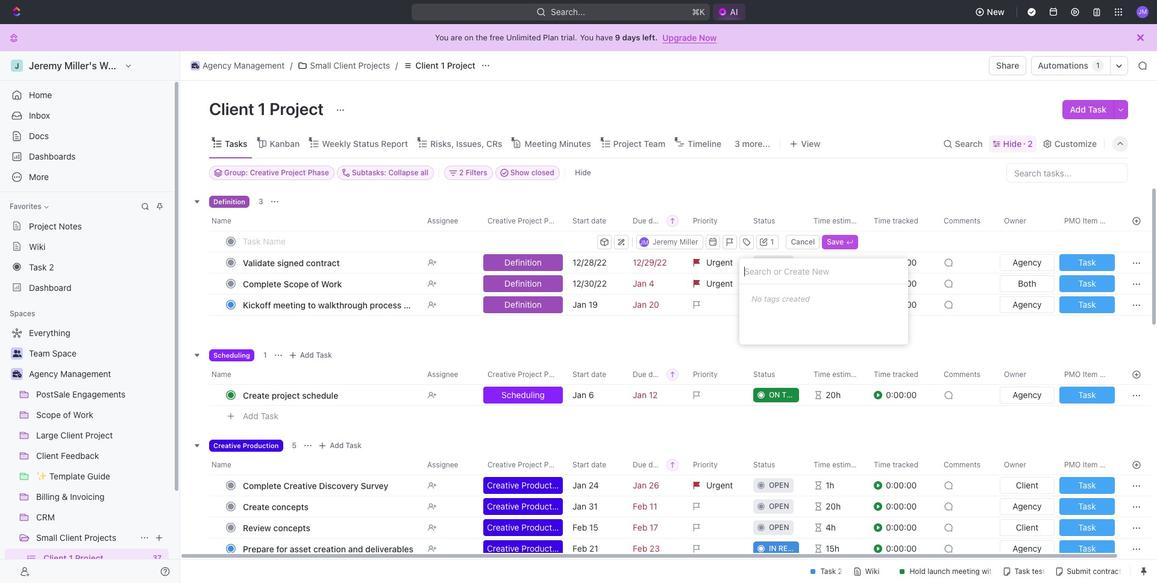 Task type: vqa. For each thing, say whether or not it's contained in the screenshot.
SCHEDULE
yes



Task type: locate. For each thing, give the bounding box(es) containing it.
0 horizontal spatial small client projects link
[[36, 529, 135, 548]]

search button
[[939, 135, 987, 152]]

complete creative discovery survey
[[243, 481, 388, 491]]

0 horizontal spatial agency management link
[[29, 365, 166, 384]]

wiki
[[29, 241, 45, 252]]

upgrade
[[663, 32, 697, 42]]

Search or Create New text field
[[740, 259, 908, 285]]

1 vertical spatial complete
[[243, 481, 281, 491]]

small
[[310, 60, 331, 71], [36, 533, 57, 543]]

1 horizontal spatial hide
[[1003, 138, 1022, 149]]

project
[[447, 60, 475, 71], [270, 99, 324, 119], [613, 138, 642, 149], [29, 221, 57, 231]]

0 vertical spatial projects
[[358, 60, 390, 71]]

add task button up discovery
[[315, 439, 367, 453]]

hide for hide
[[575, 168, 591, 177]]

create up "review"
[[243, 502, 270, 512]]

project left team
[[613, 138, 642, 149]]

project notes link
[[5, 216, 169, 236]]

creative left production
[[213, 442, 241, 450]]

1 vertical spatial agency
[[29, 369, 58, 379]]

1 horizontal spatial agency
[[203, 60, 232, 71]]

client 1 project down are
[[415, 60, 475, 71]]

created
[[782, 294, 810, 304]]

are
[[451, 33, 462, 42]]

0 vertical spatial client 1 project
[[415, 60, 475, 71]]

1 complete from the top
[[243, 279, 281, 289]]

small client projects
[[310, 60, 390, 71], [36, 533, 116, 543]]

1 vertical spatial management
[[60, 369, 111, 379]]

add task button
[[1063, 100, 1114, 119], [286, 348, 337, 363], [237, 409, 283, 424], [315, 439, 367, 453]]

0 vertical spatial small client projects link
[[295, 58, 393, 73]]

add up "customize"
[[1070, 104, 1086, 115]]

concepts
[[272, 502, 309, 512], [273, 523, 310, 533]]

2 for hide 2
[[1028, 138, 1033, 149]]

‎task 2
[[29, 262, 54, 272]]

1 vertical spatial hide
[[575, 168, 591, 177]]

spaces
[[10, 309, 35, 318]]

task
[[1088, 104, 1107, 115], [316, 351, 332, 360], [261, 411, 279, 421], [346, 441, 362, 450]]

1 create from the top
[[243, 390, 270, 401]]

left.
[[642, 33, 658, 42]]

weekly status report
[[322, 138, 408, 149]]

creative up create concepts
[[284, 481, 317, 491]]

dashboards
[[29, 151, 76, 162]]

complete for complete creative discovery survey
[[243, 481, 281, 491]]

and
[[348, 544, 363, 554]]

0 horizontal spatial you
[[435, 33, 449, 42]]

1 vertical spatial business time image
[[12, 371, 21, 378]]

walkthrough
[[318, 300, 368, 310]]

weekly status report link
[[320, 135, 408, 152]]

0 vertical spatial management
[[234, 60, 285, 71]]

kickoff meeting to walkthrough process with client
[[243, 300, 445, 310]]

docs link
[[5, 127, 169, 146]]

review
[[243, 523, 271, 533]]

1 vertical spatial concepts
[[273, 523, 310, 533]]

add task button up "customize"
[[1063, 100, 1114, 119]]

complete inside 'link'
[[243, 279, 281, 289]]

meeting minutes
[[525, 138, 591, 149]]

task down project in the left bottom of the page
[[261, 411, 279, 421]]

concepts inside create concepts link
[[272, 502, 309, 512]]

project up wiki
[[29, 221, 57, 231]]

production
[[243, 442, 279, 450]]

management
[[234, 60, 285, 71], [60, 369, 111, 379]]

0 vertical spatial creative
[[213, 442, 241, 450]]

validate signed contract
[[243, 258, 340, 268]]

team
[[644, 138, 665, 149]]

/
[[290, 60, 293, 71], [396, 60, 398, 71]]

0 horizontal spatial client 1 project
[[209, 99, 327, 119]]

trial.
[[561, 33, 577, 42]]

0 vertical spatial create
[[243, 390, 270, 401]]

add
[[1070, 104, 1086, 115], [300, 351, 314, 360], [243, 411, 258, 421], [330, 441, 344, 450]]

add task up schedule at left
[[300, 351, 332, 360]]

deliverables
[[365, 544, 414, 554]]

tasks link
[[222, 135, 247, 152]]

create for create project schedule
[[243, 390, 270, 401]]

1 horizontal spatial projects
[[358, 60, 390, 71]]

you left are
[[435, 33, 449, 42]]

1 vertical spatial 2
[[49, 262, 54, 272]]

concepts for review concepts
[[273, 523, 310, 533]]

agency management
[[203, 60, 285, 71], [29, 369, 111, 379]]

client 1 project up kanban link
[[209, 99, 327, 119]]

tags
[[764, 294, 780, 304]]

0 horizontal spatial small client projects
[[36, 533, 116, 543]]

1 horizontal spatial 2
[[1028, 138, 1033, 149]]

0 vertical spatial business time image
[[192, 63, 199, 69]]

hide right search on the right
[[1003, 138, 1022, 149]]

1 horizontal spatial business time image
[[192, 63, 199, 69]]

hide for hide 2
[[1003, 138, 1022, 149]]

task up "customize"
[[1088, 104, 1107, 115]]

hide down 'minutes'
[[575, 168, 591, 177]]

1 horizontal spatial /
[[396, 60, 398, 71]]

project team
[[613, 138, 665, 149]]

0 horizontal spatial small
[[36, 533, 57, 543]]

2 left customize 'button'
[[1028, 138, 1033, 149]]

discovery
[[319, 481, 359, 491]]

1 / from the left
[[290, 60, 293, 71]]

days
[[622, 33, 640, 42]]

1 horizontal spatial small client projects link
[[295, 58, 393, 73]]

1 horizontal spatial creative
[[284, 481, 317, 491]]

complete up create concepts
[[243, 481, 281, 491]]

new button
[[970, 2, 1012, 22]]

1 vertical spatial projects
[[84, 533, 116, 543]]

timeline
[[688, 138, 722, 149]]

0 vertical spatial 2
[[1028, 138, 1033, 149]]

1 horizontal spatial you
[[580, 33, 594, 42]]

of
[[311, 279, 319, 289]]

0 horizontal spatial agency
[[29, 369, 58, 379]]

0 horizontal spatial hide
[[575, 168, 591, 177]]

project notes
[[29, 221, 82, 231]]

schedule
[[302, 390, 338, 401]]

0 vertical spatial small client projects
[[310, 60, 390, 71]]

meeting
[[273, 300, 306, 310]]

create left project in the left bottom of the page
[[243, 390, 270, 401]]

9
[[615, 33, 620, 42]]

concepts up asset
[[273, 523, 310, 533]]

2 complete from the top
[[243, 481, 281, 491]]

you
[[435, 33, 449, 42], [580, 33, 594, 42]]

tree containing agency management
[[5, 324, 169, 583]]

2 you from the left
[[580, 33, 594, 42]]

hide
[[1003, 138, 1022, 149], [575, 168, 591, 177]]

client 1 project
[[415, 60, 475, 71], [209, 99, 327, 119]]

project down are
[[447, 60, 475, 71]]

1 horizontal spatial agency management
[[203, 60, 285, 71]]

0 vertical spatial hide
[[1003, 138, 1022, 149]]

favorites button
[[5, 200, 54, 214]]

1 vertical spatial small client projects link
[[36, 529, 135, 548]]

automations
[[1038, 60, 1089, 71]]

1 vertical spatial agency management
[[29, 369, 111, 379]]

0 horizontal spatial business time image
[[12, 371, 21, 378]]

create project schedule link
[[240, 387, 418, 404]]

kanban link
[[267, 135, 300, 152]]

Search tasks... text field
[[1007, 164, 1128, 182]]

business time image inside tree
[[12, 371, 21, 378]]

2 inside "link"
[[49, 262, 54, 272]]

create
[[243, 390, 270, 401], [243, 502, 270, 512]]

home link
[[5, 86, 169, 105]]

project team link
[[611, 135, 665, 152]]

search
[[955, 138, 983, 149]]

cancel
[[791, 237, 815, 246]]

project up kanban
[[270, 99, 324, 119]]

creation
[[313, 544, 346, 554]]

0 horizontal spatial projects
[[84, 533, 116, 543]]

work
[[321, 279, 342, 289]]

prepare for asset creation and deliverables
[[243, 544, 414, 554]]

create for create concepts
[[243, 502, 270, 512]]

have
[[596, 33, 613, 42]]

1 vertical spatial agency management link
[[29, 365, 166, 384]]

save button
[[822, 235, 858, 249]]

0 vertical spatial concepts
[[272, 502, 309, 512]]

1 vertical spatial small
[[36, 533, 57, 543]]

business time image
[[192, 63, 199, 69], [12, 371, 21, 378]]

0 horizontal spatial management
[[60, 369, 111, 379]]

0 vertical spatial agency management link
[[187, 58, 288, 73]]

hide inside button
[[575, 168, 591, 177]]

0 horizontal spatial 2
[[49, 262, 54, 272]]

definition
[[213, 198, 245, 206]]

1 vertical spatial client 1 project
[[209, 99, 327, 119]]

1 horizontal spatial management
[[234, 60, 285, 71]]

0 vertical spatial complete
[[243, 279, 281, 289]]

validate signed contract link
[[240, 254, 418, 272]]

0 horizontal spatial agency management
[[29, 369, 111, 379]]

add task button up production
[[237, 409, 283, 424]]

1 vertical spatial create
[[243, 502, 270, 512]]

0 vertical spatial agency
[[203, 60, 232, 71]]

concepts up review concepts
[[272, 502, 309, 512]]

2 create from the top
[[243, 502, 270, 512]]

business time image inside agency management link
[[192, 63, 199, 69]]

add task button up schedule at left
[[286, 348, 337, 363]]

tree
[[5, 324, 169, 583]]

complete down validate
[[243, 279, 281, 289]]

concepts for create concepts
[[272, 502, 309, 512]]

you left the "have"
[[580, 33, 594, 42]]

0 horizontal spatial /
[[290, 60, 293, 71]]

crs
[[486, 138, 502, 149]]

complete scope of work link
[[240, 275, 418, 293]]

concepts inside review concepts link
[[273, 523, 310, 533]]

kickoff meeting to walkthrough process with client link
[[240, 296, 445, 314]]

1 vertical spatial small client projects
[[36, 533, 116, 543]]

client inside tree
[[60, 533, 82, 543]]

no
[[752, 294, 762, 304]]

1 horizontal spatial small
[[310, 60, 331, 71]]

task up schedule at left
[[316, 351, 332, 360]]

0 vertical spatial small
[[310, 60, 331, 71]]

notes
[[59, 221, 82, 231]]

add up schedule at left
[[300, 351, 314, 360]]

0 vertical spatial agency management
[[203, 60, 285, 71]]

2 right ‎task
[[49, 262, 54, 272]]



Task type: describe. For each thing, give the bounding box(es) containing it.
inbox
[[29, 110, 50, 121]]

minutes
[[559, 138, 591, 149]]

timeline link
[[685, 135, 722, 152]]

0 horizontal spatial creative
[[213, 442, 241, 450]]

risks, issues, crs
[[430, 138, 502, 149]]

‎task
[[29, 262, 47, 272]]

meeting
[[525, 138, 557, 149]]

agency inside tree
[[29, 369, 58, 379]]

small inside sidebar navigation
[[36, 533, 57, 543]]

project
[[272, 390, 300, 401]]

signed
[[277, 258, 304, 268]]

add task up "customize"
[[1070, 104, 1107, 115]]

kickoff
[[243, 300, 271, 310]]

5
[[292, 441, 297, 450]]

weekly
[[322, 138, 351, 149]]

contract
[[306, 258, 340, 268]]

small client projects link inside tree
[[36, 529, 135, 548]]

review concepts link
[[240, 519, 418, 537]]

unlimited
[[506, 33, 541, 42]]

management inside sidebar navigation
[[60, 369, 111, 379]]

create concepts
[[243, 502, 309, 512]]

share
[[996, 60, 1020, 71]]

complete for complete scope of work
[[243, 279, 281, 289]]

‎task 2 link
[[5, 257, 169, 277]]

meeting minutes link
[[522, 135, 591, 152]]

status
[[353, 138, 379, 149]]

issues,
[[456, 138, 484, 149]]

3
[[259, 197, 263, 206]]

customize
[[1055, 138, 1097, 149]]

scope
[[284, 279, 309, 289]]

asset
[[290, 544, 311, 554]]

on
[[464, 33, 474, 42]]

hide button
[[570, 166, 596, 180]]

prepare for asset creation and deliverables link
[[240, 540, 418, 558]]

small client projects inside sidebar navigation
[[36, 533, 116, 543]]

risks, issues, crs link
[[428, 135, 502, 152]]

favorites
[[10, 202, 41, 211]]

survey
[[361, 481, 388, 491]]

hide 2
[[1003, 138, 1033, 149]]

create concepts link
[[240, 498, 418, 516]]

2 / from the left
[[396, 60, 398, 71]]

save
[[827, 237, 844, 246]]

2 for ‎task 2
[[49, 262, 54, 272]]

client 1 project link
[[400, 58, 478, 73]]

customize button
[[1039, 135, 1101, 152]]

report
[[381, 138, 408, 149]]

you are on the free unlimited plan trial. you have 9 days left. upgrade now
[[435, 32, 717, 42]]

add up discovery
[[330, 441, 344, 450]]

1 horizontal spatial client 1 project
[[415, 60, 475, 71]]

task up discovery
[[346, 441, 362, 450]]

new
[[987, 7, 1005, 17]]

scheduling
[[213, 352, 250, 359]]

for
[[276, 544, 288, 554]]

the
[[476, 33, 488, 42]]

agency management inside sidebar navigation
[[29, 369, 111, 379]]

dashboard link
[[5, 278, 169, 297]]

complete scope of work
[[243, 279, 342, 289]]

process
[[370, 300, 402, 310]]

1 horizontal spatial agency management link
[[187, 58, 288, 73]]

search...
[[551, 7, 585, 17]]

⌘k
[[692, 7, 705, 17]]

tree inside sidebar navigation
[[5, 324, 169, 583]]

create project schedule
[[243, 390, 338, 401]]

home
[[29, 90, 52, 100]]

add task up production
[[243, 411, 279, 421]]

with
[[404, 300, 421, 310]]

add up creative production
[[243, 411, 258, 421]]

creative production
[[213, 442, 279, 450]]

review concepts
[[243, 523, 310, 533]]

upgrade now link
[[663, 32, 717, 42]]

1 you from the left
[[435, 33, 449, 42]]

kanban
[[270, 138, 300, 149]]

docs
[[29, 131, 49, 141]]

1 vertical spatial creative
[[284, 481, 317, 491]]

project inside sidebar navigation
[[29, 221, 57, 231]]

to
[[308, 300, 316, 310]]

1 horizontal spatial small client projects
[[310, 60, 390, 71]]

complete creative discovery survey link
[[240, 477, 418, 495]]

sidebar navigation
[[0, 51, 180, 583]]

add task up discovery
[[330, 441, 362, 450]]

share button
[[989, 56, 1027, 75]]

plan
[[543, 33, 559, 42]]

cancel button
[[786, 235, 820, 249]]

dashboard
[[29, 282, 71, 293]]

now
[[699, 32, 717, 42]]

projects inside tree
[[84, 533, 116, 543]]

client
[[423, 300, 445, 310]]

validate
[[243, 258, 275, 268]]

inbox link
[[5, 106, 169, 125]]

Task Name text field
[[243, 231, 595, 251]]



